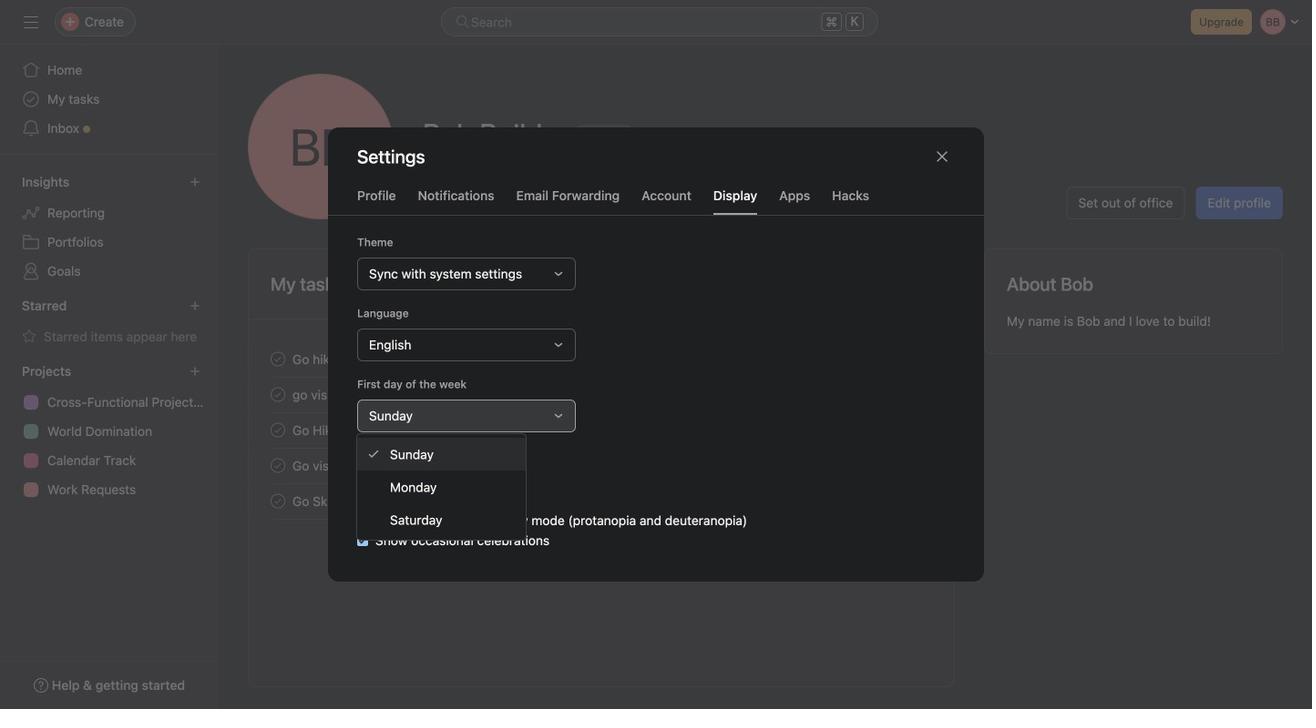Task type: vqa. For each thing, say whether or not it's contained in the screenshot.
the bottom Mark complete image
yes



Task type: locate. For each thing, give the bounding box(es) containing it.
2 mark complete image from the top
[[267, 384, 289, 406]]

settings tab list
[[328, 186, 984, 216]]

1 vertical spatial mark complete image
[[267, 491, 289, 513]]

1 vertical spatial mark complete checkbox
[[267, 455, 289, 477]]

mark complete image for 1st mark complete option from the bottom of the page
[[267, 491, 289, 513]]

mark complete image for second mark complete checkbox from the bottom of the page
[[267, 349, 289, 370]]

2 mark complete image from the top
[[267, 491, 289, 513]]

1 vertical spatial mark complete image
[[267, 384, 289, 406]]

2 mark complete checkbox from the top
[[267, 455, 289, 477]]

Mark complete checkbox
[[267, 349, 289, 370], [267, 384, 289, 406]]

0 vertical spatial mark complete image
[[267, 349, 289, 370]]

mark complete image
[[267, 349, 289, 370], [267, 384, 289, 406], [267, 455, 289, 477]]

mark complete image for third mark complete option from the bottom
[[267, 420, 289, 441]]

0 vertical spatial mark complete checkbox
[[267, 420, 289, 441]]

1 mark complete image from the top
[[267, 349, 289, 370]]

2 vertical spatial mark complete image
[[267, 455, 289, 477]]

None checkbox
[[357, 536, 368, 547]]

mark complete image
[[267, 420, 289, 441], [267, 491, 289, 513]]

close this dialog image
[[935, 149, 950, 164]]

insights element
[[0, 166, 219, 290]]

1 mark complete image from the top
[[267, 420, 289, 441]]

2 mark complete checkbox from the top
[[267, 384, 289, 406]]

2 vertical spatial mark complete checkbox
[[267, 491, 289, 513]]

1 vertical spatial mark complete checkbox
[[267, 384, 289, 406]]

1 mark complete checkbox from the top
[[267, 349, 289, 370]]

dialog
[[328, 128, 984, 582]]

mark complete image for 1st mark complete checkbox from the bottom of the page
[[267, 384, 289, 406]]

0 vertical spatial mark complete image
[[267, 420, 289, 441]]

3 mark complete image from the top
[[267, 455, 289, 477]]

Mark complete checkbox
[[267, 420, 289, 441], [267, 455, 289, 477], [267, 491, 289, 513]]

0 vertical spatial mark complete checkbox
[[267, 349, 289, 370]]



Task type: describe. For each thing, give the bounding box(es) containing it.
3 mark complete checkbox from the top
[[267, 491, 289, 513]]

hide sidebar image
[[24, 15, 38, 29]]

1 mark complete checkbox from the top
[[267, 420, 289, 441]]

starred element
[[0, 290, 219, 355]]

projects element
[[0, 355, 219, 508]]

global element
[[0, 45, 219, 154]]

mark complete image for second mark complete option from the bottom
[[267, 455, 289, 477]]



